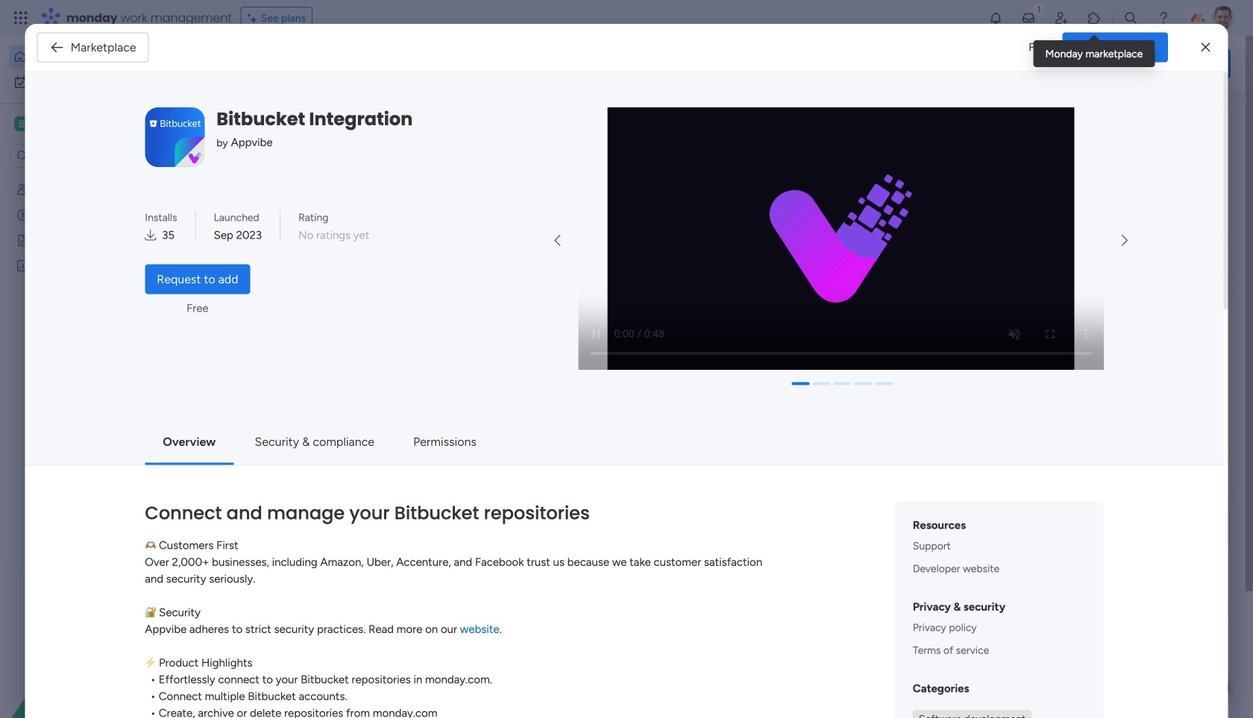 Task type: describe. For each thing, give the bounding box(es) containing it.
quick search results list box
[[231, 140, 971, 520]]

templates image image
[[1021, 300, 1218, 403]]

see plans image
[[247, 10, 261, 26]]

0 horizontal spatial terry turtle image
[[266, 613, 295, 643]]

1 vertical spatial lottie animation element
[[0, 568, 190, 718]]

1 vertical spatial option
[[9, 70, 181, 94]]

workspace image
[[14, 116, 29, 132]]

app logo image
[[145, 107, 205, 167]]

dapulse x slim image
[[1201, 38, 1210, 56]]

help image
[[1156, 10, 1171, 25]]

1 horizontal spatial terry turtle image
[[1212, 6, 1235, 30]]

contact sales element
[[1007, 687, 1231, 718]]

marketplace arrow left image
[[555, 235, 561, 247]]

v2 bolt switch image
[[1136, 56, 1144, 72]]

1 element
[[381, 562, 399, 580]]

Search in workspace field
[[31, 147, 125, 165]]

close recently visited image
[[231, 122, 248, 140]]



Task type: locate. For each thing, give the bounding box(es) containing it.
public dashboard image
[[16, 259, 30, 273]]

terry turtle image
[[1212, 6, 1235, 30], [266, 613, 295, 643]]

1 image
[[1033, 1, 1046, 18]]

1 horizontal spatial lottie animation image
[[585, 36, 1004, 93]]

1 component image from the left
[[249, 296, 263, 309]]

v2 user feedback image
[[1019, 55, 1030, 72]]

2 vertical spatial option
[[0, 176, 190, 179]]

lottie animation image
[[585, 36, 1004, 93], [0, 568, 190, 718]]

notifications image
[[989, 10, 1003, 25]]

marketplace arrow right image
[[1122, 235, 1128, 247]]

lottie animation image for bottommost lottie animation element
[[0, 568, 190, 718]]

component image
[[249, 296, 263, 309], [737, 296, 751, 309]]

0 vertical spatial option
[[9, 45, 181, 69]]

dapulse x slim image
[[1209, 108, 1226, 126]]

0 horizontal spatial public board image
[[16, 234, 30, 248]]

0 horizontal spatial lottie animation image
[[0, 568, 190, 718]]

0 vertical spatial terry turtle image
[[1212, 6, 1235, 30]]

lottie animation image for lottie animation element to the right
[[585, 36, 1004, 93]]

1 horizontal spatial lottie animation element
[[585, 36, 1004, 93]]

v2 download image
[[145, 227, 156, 244]]

public board image
[[249, 272, 266, 289]]

add to favorites image
[[442, 455, 457, 470]]

0 vertical spatial lottie animation element
[[585, 36, 1004, 93]]

public board image
[[16, 234, 30, 248], [249, 455, 266, 471]]

select product image
[[13, 10, 28, 25]]

0 horizontal spatial lottie animation element
[[0, 568, 190, 718]]

1 vertical spatial terry turtle image
[[266, 613, 295, 643]]

2 component image from the left
[[737, 296, 751, 309]]

close my workspaces image
[[231, 701, 248, 718]]

lottie animation element
[[585, 36, 1004, 93], [0, 568, 190, 718]]

1 horizontal spatial public board image
[[249, 455, 266, 471]]

1 vertical spatial lottie animation image
[[0, 568, 190, 718]]

search everything image
[[1124, 10, 1138, 25]]

close update feed (inbox) image
[[231, 562, 248, 580]]

1 horizontal spatial component image
[[737, 296, 751, 309]]

invite members image
[[1054, 10, 1069, 25]]

0 vertical spatial lottie animation image
[[585, 36, 1004, 93]]

list box
[[0, 174, 190, 480]]

0 vertical spatial public board image
[[16, 234, 30, 248]]

workspace selection element
[[14, 115, 94, 133]]

update feed image
[[1021, 10, 1036, 25]]

0 horizontal spatial component image
[[249, 296, 263, 309]]

monday marketplace image
[[1087, 10, 1102, 25]]

option
[[9, 45, 181, 69], [9, 70, 181, 94], [0, 176, 190, 179]]

1 vertical spatial public board image
[[249, 455, 266, 471]]



Task type: vqa. For each thing, say whether or not it's contained in the screenshot.
Main Content
no



